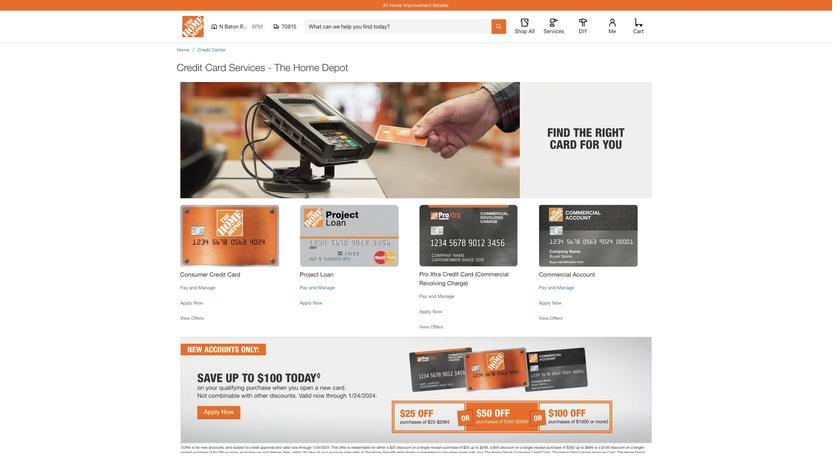 Task type: locate. For each thing, give the bounding box(es) containing it.
and down consumer
[[189, 285, 197, 290]]

view offers link
[[180, 315, 204, 321], [539, 315, 563, 321], [419, 324, 443, 330]]

home right the the
[[293, 61, 319, 73]]

0 horizontal spatial services
[[229, 61, 265, 73]]

1 horizontal spatial home
[[293, 61, 319, 73]]

2 horizontal spatial view offers
[[539, 315, 563, 321]]

cart
[[633, 28, 644, 34]]

1 horizontal spatial offers
[[430, 324, 443, 330]]

offers for pro xtra credit card (commercial revolving charge)
[[430, 324, 443, 330]]

view for commercial account
[[539, 315, 549, 321]]

cart link
[[631, 19, 646, 35]]

consumer credit card
[[180, 271, 240, 278]]

apply now down revolving
[[419, 309, 442, 314]]

2 horizontal spatial view
[[539, 315, 549, 321]]

0 horizontal spatial offers
[[191, 315, 204, 321]]

apply now down the commercial
[[539, 300, 562, 306]]

1  image from the left
[[300, 205, 413, 267]]

services
[[544, 28, 564, 34], [229, 61, 265, 73]]

70815 button
[[274, 23, 296, 30]]

apply now for pro xtra credit card (commercial revolving charge)
[[419, 309, 442, 314]]

project loan link
[[300, 270, 413, 279]]

depot
[[322, 61, 348, 73]]

manage down the loan
[[318, 285, 335, 290]]

pay and manage link for project
[[300, 285, 335, 290]]

2 horizontal spatial home
[[389, 2, 402, 8]]

home right #1 at the top of the page
[[389, 2, 402, 8]]

offers
[[191, 315, 204, 321], [550, 315, 563, 321], [430, 324, 443, 330]]

and
[[189, 285, 197, 290], [309, 285, 317, 290], [548, 285, 556, 290], [429, 293, 436, 299]]

and down project at the left of the page
[[309, 285, 317, 290]]

now down consumer
[[193, 300, 203, 306]]

apply now link down revolving
[[419, 309, 442, 314]]

pro
[[419, 270, 429, 278]]

1 horizontal spatial view offers
[[419, 324, 443, 330]]

xtra
[[430, 270, 441, 278]]

0 horizontal spatial view offers
[[180, 315, 204, 321]]

services right all
[[544, 28, 564, 34]]

and down revolving
[[429, 293, 436, 299]]

apply down revolving
[[419, 309, 431, 314]]

pay for pro xtra credit card (commercial revolving charge)
[[419, 293, 427, 299]]

apply now for commercial account
[[539, 300, 562, 306]]

credit left center
[[198, 47, 210, 52]]

 image for commercial account
[[539, 205, 652, 267]]

view
[[180, 315, 190, 321], [539, 315, 549, 321], [419, 324, 429, 330]]

apply now link down project at the left of the page
[[300, 300, 323, 306]]

#1 home improvement retailer
[[383, 2, 449, 8]]

project loan
[[300, 271, 334, 278]]

0 vertical spatial services
[[544, 28, 564, 34]]

now
[[193, 300, 203, 306], [313, 300, 323, 306], [552, 300, 562, 306], [433, 309, 442, 314]]

home down the home depot logo
[[177, 47, 189, 52]]

pay and manage for project
[[300, 285, 335, 290]]

apply for pro xtra credit card (commercial revolving charge)
[[419, 309, 431, 314]]

pay and manage link
[[180, 285, 215, 290], [300, 285, 335, 290], [539, 285, 574, 290], [419, 293, 454, 299]]

1 horizontal spatial services
[[544, 28, 564, 34]]

credit
[[198, 47, 210, 52], [177, 61, 203, 73], [443, 270, 459, 278], [210, 271, 226, 278]]

card
[[205, 61, 226, 73], [460, 270, 473, 278], [227, 271, 240, 278]]

2 horizontal spatial card
[[460, 270, 473, 278]]

pay and manage link down project loan
[[300, 285, 335, 290]]

apply now down project at the left of the page
[[300, 300, 323, 306]]

apply down consumer
[[180, 300, 192, 306]]

pay down revolving
[[419, 293, 427, 299]]

pay and manage down project loan
[[300, 285, 335, 290]]

apply down project at the left of the page
[[300, 300, 312, 306]]

offers for commercial account
[[550, 315, 563, 321]]

now for project
[[313, 300, 323, 306]]

view offers
[[180, 315, 204, 321], [539, 315, 563, 321], [419, 324, 443, 330]]

pay down the commercial
[[539, 285, 547, 290]]

baton
[[225, 24, 239, 30]]

now down project loan
[[313, 300, 323, 306]]

and for consumer
[[189, 285, 197, 290]]

pay for project loan
[[300, 285, 308, 290]]

diy button
[[573, 19, 594, 35]]

manage down 'commercial account'
[[557, 285, 574, 290]]

 image for pro xtra credit card (commercial revolving charge)
[[419, 205, 532, 266]]

 image
[[300, 205, 413, 267], [419, 205, 532, 266], [539, 205, 652, 267]]

pay and manage for commercial
[[539, 285, 574, 290]]

apply
[[180, 300, 192, 306], [300, 300, 312, 306], [539, 300, 551, 306], [419, 309, 431, 314]]

me
[[609, 28, 616, 34]]

 image for project loan
[[300, 205, 413, 267]]

pay and manage down the commercial
[[539, 285, 574, 290]]

now down the commercial
[[552, 300, 562, 306]]

save up to $100 today◊ - on your qualifying purchase when you open a new card. not combinable with other discounts. valid now through 1/24/2024. image
[[180, 337, 652, 453]]

project
[[300, 271, 319, 278]]

2  image from the left
[[419, 205, 532, 266]]

view offers for consumer credit card
[[180, 315, 204, 321]]

0 horizontal spatial  image
[[300, 205, 413, 267]]

revolving
[[419, 279, 446, 287]]

the
[[274, 61, 290, 73]]

manage down charge) on the bottom
[[438, 293, 454, 299]]

pay and manage down revolving
[[419, 293, 454, 299]]

2 horizontal spatial view offers link
[[539, 315, 563, 321]]

pay
[[180, 285, 188, 290], [300, 285, 308, 290], [539, 285, 547, 290], [419, 293, 427, 299]]

find the right card for you image
[[180, 82, 652, 198]]

1 vertical spatial home
[[177, 47, 189, 52]]

pay and manage for consumer
[[180, 285, 215, 290]]

1 horizontal spatial card
[[227, 271, 240, 278]]

pay and manage
[[180, 285, 215, 290], [300, 285, 335, 290], [539, 285, 574, 290], [419, 293, 454, 299]]

apply now
[[180, 300, 203, 306], [300, 300, 323, 306], [539, 300, 562, 306], [419, 309, 442, 314]]

0 vertical spatial home
[[389, 2, 402, 8]]

pay and manage link down revolving
[[419, 293, 454, 299]]

me button
[[602, 19, 623, 35]]

manage down consumer credit card
[[198, 285, 215, 290]]

consumer credit card image
[[180, 205, 293, 267]]

pay and manage link down consumer
[[180, 285, 215, 290]]

pay down consumer
[[180, 285, 188, 290]]

credit center link
[[198, 47, 226, 52]]

apply now down consumer
[[180, 300, 203, 306]]

1 horizontal spatial view offers link
[[419, 324, 443, 330]]

0 horizontal spatial view
[[180, 315, 190, 321]]

and down the commercial
[[548, 285, 556, 290]]

2 horizontal spatial offers
[[550, 315, 563, 321]]

2 horizontal spatial  image
[[539, 205, 652, 267]]

shop all button
[[514, 19, 535, 35]]

now down revolving
[[433, 309, 442, 314]]

0 horizontal spatial view offers link
[[180, 315, 204, 321]]

pay down project at the left of the page
[[300, 285, 308, 290]]

-
[[268, 61, 272, 73]]

2 vertical spatial home
[[293, 61, 319, 73]]

pay and manage link down the commercial
[[539, 285, 574, 290]]

credit center
[[198, 47, 226, 52]]

pay and manage down consumer
[[180, 285, 215, 290]]

view offers for commercial account
[[539, 315, 563, 321]]

account
[[573, 271, 595, 278]]

3  image from the left
[[539, 205, 652, 267]]

1 horizontal spatial  image
[[419, 205, 532, 266]]

manage
[[198, 285, 215, 290], [318, 285, 335, 290], [557, 285, 574, 290], [438, 293, 454, 299]]

apply for project loan
[[300, 300, 312, 306]]

apply down the commercial
[[539, 300, 551, 306]]

apply now link down consumer
[[180, 300, 203, 306]]

pay and manage link for pro
[[419, 293, 454, 299]]

view for consumer credit card
[[180, 315, 190, 321]]

retailer
[[433, 2, 449, 8]]

apply now link
[[180, 300, 203, 306], [300, 300, 323, 306], [539, 300, 562, 306], [419, 309, 442, 314]]

home
[[389, 2, 402, 8], [177, 47, 189, 52], [293, 61, 319, 73]]

1 horizontal spatial view
[[419, 324, 429, 330]]

apply now link down the commercial
[[539, 300, 562, 306]]

services left the - at the top left of page
[[229, 61, 265, 73]]

credit up charge) on the bottom
[[443, 270, 459, 278]]



Task type: vqa. For each thing, say whether or not it's contained in the screenshot.
& to the right
no



Task type: describe. For each thing, give the bounding box(es) containing it.
improvement
[[403, 2, 431, 8]]

now for pro
[[433, 309, 442, 314]]

n baton rouge
[[219, 24, 255, 30]]

now for commercial
[[552, 300, 562, 306]]

credit right consumer
[[210, 271, 226, 278]]

pay and manage link for consumer
[[180, 285, 215, 290]]

apply for commercial account
[[539, 300, 551, 306]]

the home depot logo image
[[182, 16, 203, 37]]

n
[[219, 24, 223, 30]]

apply for consumer credit card
[[180, 300, 192, 306]]

apply now link for consumer credit card
[[180, 300, 203, 306]]

shop
[[515, 28, 527, 34]]

view offers link for consumer credit card
[[180, 315, 204, 321]]

view offers link for pro xtra credit card (commercial revolving charge)
[[419, 324, 443, 330]]

manage for credit
[[198, 285, 215, 290]]

offers for consumer credit card
[[191, 315, 204, 321]]

0 horizontal spatial card
[[205, 61, 226, 73]]

now for consumer
[[193, 300, 203, 306]]

diy
[[579, 28, 587, 34]]

apply now link for commercial account
[[539, 300, 562, 306]]

apply now link for pro xtra credit card (commercial revolving charge)
[[419, 309, 442, 314]]

credit card services - the home depot
[[177, 61, 348, 73]]

all
[[529, 28, 535, 34]]

credit down home 'link'
[[177, 61, 203, 73]]

view offers link for commercial account
[[539, 315, 563, 321]]

services inside button
[[544, 28, 564, 34]]

charge)
[[447, 279, 468, 287]]

shop all
[[515, 28, 535, 34]]

apply now link for project loan
[[300, 300, 323, 306]]

rouge
[[240, 24, 255, 30]]

view offers for pro xtra credit card (commercial revolving charge)
[[419, 324, 443, 330]]

manage for loan
[[318, 285, 335, 290]]

consumer credit card link
[[180, 270, 293, 279]]

1 vertical spatial services
[[229, 61, 265, 73]]

What can we help you find today? search field
[[309, 20, 491, 34]]

pro xtra credit card (commercial revolving charge) link
[[419, 270, 532, 288]]

(commercial
[[475, 270, 509, 278]]

and for commercial
[[548, 285, 556, 290]]

70815
[[282, 24, 296, 30]]

commercial
[[539, 271, 571, 278]]

consumer
[[180, 271, 208, 278]]

manage for xtra
[[438, 293, 454, 299]]

pay for commercial account
[[539, 285, 547, 290]]

pay and manage for pro
[[419, 293, 454, 299]]

services button
[[543, 19, 565, 35]]

9pm
[[252, 24, 263, 30]]

pay and manage link for commercial
[[539, 285, 574, 290]]

manage for account
[[557, 285, 574, 290]]

commercial account link
[[539, 270, 652, 279]]

view for pro xtra credit card (commercial revolving charge)
[[419, 324, 429, 330]]

center
[[212, 47, 226, 52]]

loan
[[320, 271, 334, 278]]

0 horizontal spatial home
[[177, 47, 189, 52]]

pay for consumer credit card
[[180, 285, 188, 290]]

commercial account
[[539, 271, 595, 278]]

card inside the 'pro xtra credit card (commercial revolving charge)'
[[460, 270, 473, 278]]

credit inside the 'pro xtra credit card (commercial revolving charge)'
[[443, 270, 459, 278]]

and for project
[[309, 285, 317, 290]]

apply now for project loan
[[300, 300, 323, 306]]

pro xtra credit card (commercial revolving charge)
[[419, 270, 509, 287]]

and for pro
[[429, 293, 436, 299]]

#1
[[383, 2, 388, 8]]

apply now for consumer credit card
[[180, 300, 203, 306]]

home link
[[177, 47, 189, 52]]



